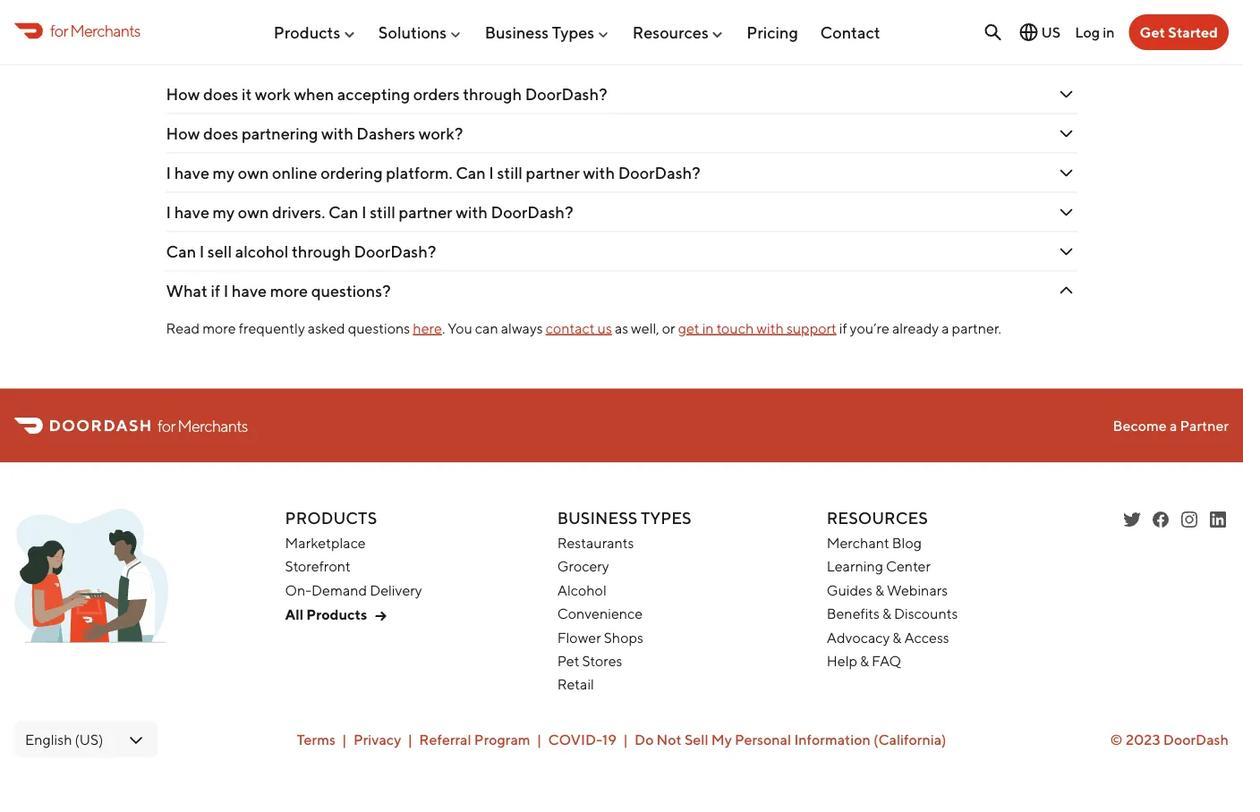 Task type: locate. For each thing, give the bounding box(es) containing it.
business
[[485, 23, 549, 42], [557, 509, 638, 528]]

0 vertical spatial can
[[456, 163, 486, 183]]

2 my from the top
[[213, 203, 235, 222]]

resources inside resources merchant blog learning center guides & webinars benefits & discounts advocacy & access help & faq
[[827, 509, 928, 528]]

0 horizontal spatial resources
[[632, 23, 709, 42]]

1 vertical spatial how
[[166, 124, 200, 143]]

can down work?
[[456, 163, 486, 183]]

still
[[497, 163, 523, 183], [370, 203, 395, 222]]

arrow right image
[[370, 606, 392, 628]]

chevron down image
[[1056, 84, 1077, 105], [1056, 123, 1077, 145], [1056, 241, 1077, 263], [1056, 281, 1077, 302]]

for
[[50, 21, 68, 40], [158, 416, 175, 436]]

& down guides & webinars link
[[882, 606, 891, 623]]

1 horizontal spatial resources
[[827, 509, 928, 528]]

does for it
[[203, 85, 238, 104]]

& down the benefits & discounts "link"
[[893, 629, 902, 646]]

1 vertical spatial types
[[641, 509, 692, 528]]

flower shops link
[[557, 629, 643, 646]]

0 vertical spatial have
[[174, 163, 209, 183]]

my
[[711, 732, 732, 749]]

ordering
[[321, 163, 383, 183]]

1 own from the top
[[238, 163, 269, 183]]

types inside "business types restaurants grocery alcohol convenience flower shops pet stores retail"
[[641, 509, 692, 528]]

partnering
[[242, 124, 318, 143]]

partner
[[526, 163, 580, 183], [399, 203, 453, 222]]

all products
[[285, 607, 367, 624]]

platform.
[[386, 163, 452, 183]]

1 vertical spatial more
[[202, 320, 236, 337]]

own for online
[[238, 163, 269, 183]]

guides & webinars link
[[827, 582, 948, 599]]

my for online
[[213, 163, 235, 183]]

0 horizontal spatial if
[[211, 282, 220, 301]]

types for business types restaurants grocery alcohol convenience flower shops pet stores retail
[[641, 509, 692, 528]]

more
[[270, 282, 308, 301], [202, 320, 236, 337]]

0 horizontal spatial types
[[552, 23, 594, 42]]

1 chevron down image from the top
[[1056, 84, 1077, 105]]

&
[[875, 582, 884, 599], [882, 606, 891, 623], [893, 629, 902, 646], [860, 653, 869, 670]]

2 chevron down image from the top
[[1056, 202, 1077, 223]]

2 vertical spatial products
[[306, 607, 367, 624]]

1 vertical spatial in
[[702, 320, 714, 337]]

delivery
[[370, 582, 422, 599]]

more right read
[[202, 320, 236, 337]]

through right orders
[[463, 85, 522, 104]]

resources for resources merchant blog learning center guides & webinars benefits & discounts advocacy & access help & faq
[[827, 509, 928, 528]]

1 vertical spatial chevron down image
[[1056, 202, 1077, 223]]

chevron down image
[[1056, 163, 1077, 184], [1056, 202, 1077, 223]]

1 vertical spatial partner
[[399, 203, 453, 222]]

2 does from the top
[[203, 124, 238, 143]]

1 vertical spatial have
[[174, 203, 209, 222]]

log in link
[[1075, 24, 1115, 41]]

3 chevron down image from the top
[[1056, 241, 1077, 263]]

referral
[[419, 732, 471, 749]]

own up the alcohol
[[238, 203, 269, 222]]

here
[[413, 320, 442, 337]]

1 vertical spatial own
[[238, 203, 269, 222]]

resources for resources
[[632, 23, 709, 42]]

my left online
[[213, 163, 235, 183]]

1 horizontal spatial business
[[557, 509, 638, 528]]

0 vertical spatial products
[[274, 23, 340, 42]]

2 own from the top
[[238, 203, 269, 222]]

0 horizontal spatial business
[[485, 23, 549, 42]]

1 vertical spatial for
[[158, 416, 175, 436]]

0 horizontal spatial merchants
[[70, 21, 140, 40]]

twitter link
[[1121, 510, 1143, 531]]

1 horizontal spatial a
[[1170, 418, 1177, 435]]

through down the drivers.
[[292, 242, 351, 261]]

how does partnering with dashers work?
[[166, 124, 463, 143]]

us
[[1041, 24, 1061, 41]]

1 vertical spatial business
[[557, 509, 638, 528]]

globe line image
[[1018, 21, 1039, 43]]

0 vertical spatial does
[[203, 85, 238, 104]]

log in
[[1075, 24, 1115, 41]]

resources link
[[632, 15, 725, 49]]

information
[[794, 732, 871, 749]]

1 vertical spatial does
[[203, 124, 238, 143]]

1 vertical spatial a
[[1170, 418, 1177, 435]]

1 vertical spatial for merchants
[[158, 416, 248, 436]]

contact
[[546, 320, 595, 337]]

products down demand
[[306, 607, 367, 624]]

i have my own drivers. can i still partner with doordash?
[[166, 203, 573, 222]]

my for drivers.
[[213, 203, 235, 222]]

business inside business types "link"
[[485, 23, 549, 42]]

restaurants link
[[557, 535, 634, 552]]

0 vertical spatial business
[[485, 23, 549, 42]]

4 chevron down image from the top
[[1056, 281, 1077, 302]]

if right "what"
[[211, 282, 220, 301]]

0 vertical spatial for
[[50, 21, 68, 40]]

a right already
[[942, 320, 949, 337]]

0 horizontal spatial can
[[166, 242, 196, 261]]

0 vertical spatial more
[[270, 282, 308, 301]]

2 how from the top
[[166, 124, 200, 143]]

0 vertical spatial chevron down image
[[1056, 163, 1077, 184]]

shops
[[604, 629, 643, 646]]

in right log on the right top of the page
[[1103, 24, 1115, 41]]

privacy
[[353, 732, 401, 749]]

0 vertical spatial merchants
[[70, 21, 140, 40]]

in right get
[[702, 320, 714, 337]]

1 horizontal spatial can
[[328, 203, 358, 222]]

0 vertical spatial through
[[463, 85, 522, 104]]

1 horizontal spatial if
[[839, 320, 847, 337]]

0 vertical spatial a
[[942, 320, 949, 337]]

merchant
[[827, 535, 889, 552]]

does left it on the left top of the page
[[203, 85, 238, 104]]

own left online
[[238, 163, 269, 183]]

how does it work when accepting orders through doordash?
[[166, 85, 607, 104]]

for merchants inside for merchants link
[[50, 21, 140, 40]]

0 vertical spatial own
[[238, 163, 269, 183]]

grocery link
[[557, 559, 609, 576]]

1 vertical spatial can
[[328, 203, 358, 222]]

1 does from the top
[[203, 85, 238, 104]]

do
[[635, 732, 654, 749]]

how for how does partnering with dashers work?
[[166, 124, 200, 143]]

facebook link
[[1150, 510, 1172, 531]]

get started button
[[1129, 14, 1229, 50]]

advocacy
[[827, 629, 890, 646]]

1 horizontal spatial more
[[270, 282, 308, 301]]

types inside "link"
[[552, 23, 594, 42]]

drivers.
[[272, 203, 325, 222]]

can left sell
[[166, 242, 196, 261]]

sell
[[207, 242, 232, 261]]

1 vertical spatial merchants
[[177, 416, 248, 436]]

through
[[463, 85, 522, 104], [292, 242, 351, 261]]

1 vertical spatial resources
[[827, 509, 928, 528]]

if left you're at the top right of page
[[839, 320, 847, 337]]

my up sell
[[213, 203, 235, 222]]

19
[[602, 732, 617, 749]]

0 vertical spatial for merchants
[[50, 21, 140, 40]]

1 horizontal spatial partner
[[526, 163, 580, 183]]

a left partner
[[1170, 418, 1177, 435]]

advocacy & access link
[[827, 629, 949, 646]]

business inside "business types restaurants grocery alcohol convenience flower shops pet stores retail"
[[557, 509, 638, 528]]

0 horizontal spatial for merchants
[[50, 21, 140, 40]]

how
[[166, 85, 200, 104], [166, 124, 200, 143]]

frequently
[[239, 320, 305, 337]]

stores
[[582, 653, 622, 670]]

0 vertical spatial resources
[[632, 23, 709, 42]]

storefront link
[[285, 559, 351, 576]]

terms
[[297, 732, 336, 749]]

covid-19
[[548, 732, 617, 749]]

benefits
[[827, 606, 880, 623]]

chevron down image for can i sell alcohol through doordash?
[[1056, 241, 1077, 263]]

pet stores link
[[557, 653, 622, 670]]

0 vertical spatial my
[[213, 163, 235, 183]]

referral program link
[[419, 732, 530, 749]]

2 chevron down image from the top
[[1056, 123, 1077, 145]]

1 vertical spatial through
[[292, 242, 351, 261]]

0 horizontal spatial partner
[[399, 203, 453, 222]]

referral program
[[419, 732, 530, 749]]

2 horizontal spatial can
[[456, 163, 486, 183]]

0 vertical spatial types
[[552, 23, 594, 42]]

questions?
[[311, 282, 391, 301]]

touch
[[717, 320, 754, 337]]

1 my from the top
[[213, 163, 235, 183]]

my
[[213, 163, 235, 183], [213, 203, 235, 222]]

products up when
[[274, 23, 340, 42]]

benefits & discounts link
[[827, 606, 958, 623]]

learning center link
[[827, 559, 931, 576]]

twitter image
[[1121, 510, 1143, 531]]

products up marketplace link
[[285, 509, 377, 528]]

1 vertical spatial still
[[370, 203, 395, 222]]

1 vertical spatial my
[[213, 203, 235, 222]]

does left partnering
[[203, 124, 238, 143]]

webinars
[[887, 582, 948, 599]]

i
[[166, 163, 171, 183], [489, 163, 494, 183], [166, 203, 171, 222], [362, 203, 367, 222], [199, 242, 204, 261], [223, 282, 228, 301]]

1 horizontal spatial types
[[641, 509, 692, 528]]

merchant blog link
[[827, 535, 922, 552]]

products
[[274, 23, 340, 42], [285, 509, 377, 528], [306, 607, 367, 624]]

1 how from the top
[[166, 85, 200, 104]]

work?
[[419, 124, 463, 143]]

1 chevron down image from the top
[[1056, 163, 1077, 184]]

partner
[[1180, 418, 1229, 435]]

can down ordering
[[328, 203, 358, 222]]

more up frequently
[[270, 282, 308, 301]]

doordash link
[[1163, 731, 1229, 748]]

© 2023 doordash
[[1110, 731, 1229, 748]]

0 vertical spatial how
[[166, 85, 200, 104]]

a
[[942, 320, 949, 337], [1170, 418, 1177, 435]]

0 horizontal spatial for
[[50, 21, 68, 40]]

0 vertical spatial still
[[497, 163, 523, 183]]

personal
[[735, 732, 791, 749]]

frequently asked questions
[[408, 9, 836, 47]]

here link
[[413, 320, 442, 337]]

0 vertical spatial in
[[1103, 24, 1115, 41]]

have for i have my own drivers. can i still partner with doordash?
[[174, 203, 209, 222]]

pricing link
[[747, 15, 798, 49]]



Task type: vqa. For each thing, say whether or not it's contained in the screenshot.
bottom own
yes



Task type: describe. For each thing, give the bounding box(es) containing it.
started
[[1168, 24, 1218, 41]]

i have my own online ordering platform. can i still partner with doordash?
[[166, 163, 701, 183]]

learning
[[827, 559, 883, 576]]

us
[[597, 320, 612, 337]]

business types
[[485, 23, 594, 42]]

0 vertical spatial partner
[[526, 163, 580, 183]]

convenience link
[[557, 606, 643, 623]]

linkedin image
[[1207, 510, 1229, 531]]

0 vertical spatial if
[[211, 282, 220, 301]]

contact
[[820, 23, 880, 42]]

can i sell alcohol through doordash?
[[166, 242, 436, 261]]

©
[[1110, 731, 1123, 748]]

types for business types
[[552, 23, 594, 42]]

for merchants link
[[14, 19, 140, 43]]

business for business types restaurants grocery alcohol convenience flower shops pet stores retail
[[557, 509, 638, 528]]

2 vertical spatial have
[[232, 282, 267, 301]]

1 horizontal spatial through
[[463, 85, 522, 104]]

get
[[1140, 24, 1165, 41]]

program
[[474, 732, 530, 749]]

marketplace storefront on-demand delivery
[[285, 535, 422, 599]]

log
[[1075, 24, 1100, 41]]

get
[[678, 320, 700, 337]]

1 horizontal spatial for merchants
[[158, 416, 248, 436]]

have for i have my own online ordering platform. can i still partner with doordash?
[[174, 163, 209, 183]]

storefront
[[285, 559, 351, 576]]

asked
[[580, 9, 674, 47]]

not
[[657, 732, 682, 749]]

& down learning center link
[[875, 582, 884, 599]]

covid-
[[548, 732, 602, 749]]

own for drivers.
[[238, 203, 269, 222]]

become a partner link
[[1113, 418, 1229, 435]]

partner.
[[952, 320, 1001, 337]]

on-
[[285, 582, 312, 599]]

convenience
[[557, 606, 643, 623]]

do not sell my personal information (california)
[[635, 732, 946, 749]]

asked
[[308, 320, 345, 337]]

orders
[[413, 85, 460, 104]]

does for partnering
[[203, 124, 238, 143]]

.
[[442, 320, 445, 337]]

or
[[662, 320, 675, 337]]

become
[[1113, 418, 1167, 435]]

chevron down image for how does it work when accepting orders through doordash?
[[1056, 84, 1077, 105]]

business types restaurants grocery alcohol convenience flower shops pet stores retail
[[557, 509, 692, 694]]

0 horizontal spatial through
[[292, 242, 351, 261]]

chevron down image for i have my own online ordering platform. can i still partner with doordash?
[[1056, 163, 1077, 184]]

when
[[294, 85, 334, 104]]

doordash
[[1163, 731, 1229, 748]]

privacy link
[[353, 732, 401, 749]]

0 horizontal spatial more
[[202, 320, 236, 337]]

frequently
[[408, 9, 573, 47]]

2 vertical spatial can
[[166, 242, 196, 261]]

alcohol
[[235, 242, 289, 261]]

help & faq link
[[827, 653, 901, 670]]

access
[[904, 629, 949, 646]]

chevron down image for what if i have more questions?
[[1056, 281, 1077, 302]]

pricing
[[747, 23, 798, 42]]

sell
[[685, 732, 708, 749]]

alcohol link
[[557, 582, 607, 599]]

read
[[166, 320, 200, 337]]

business types link
[[485, 15, 610, 49]]

contact us link
[[546, 320, 612, 337]]

1 vertical spatial products
[[285, 509, 377, 528]]

all
[[285, 607, 303, 624]]

read more frequently asked questions here . you can always contact us as well, or get in touch with support if you're already a partner.
[[166, 320, 1007, 337]]

you're
[[850, 320, 889, 337]]

dashers
[[357, 124, 415, 143]]

instagram link
[[1179, 510, 1200, 531]]

1 horizontal spatial still
[[497, 163, 523, 183]]

retail link
[[557, 677, 594, 694]]

what if i have more questions?
[[166, 282, 391, 301]]

questions
[[348, 320, 410, 337]]

business for business types
[[485, 23, 549, 42]]

discounts
[[894, 606, 958, 623]]

accepting
[[337, 85, 410, 104]]

(california)
[[873, 732, 946, 749]]

instagram image
[[1179, 510, 1200, 531]]

1 horizontal spatial merchants
[[177, 416, 248, 436]]

alcohol
[[557, 582, 607, 599]]

marketplace
[[285, 535, 366, 552]]

get started
[[1140, 24, 1218, 41]]

1 horizontal spatial for
[[158, 416, 175, 436]]

well,
[[631, 320, 659, 337]]

facebook image
[[1150, 510, 1172, 531]]

solutions
[[378, 23, 447, 42]]

faq
[[872, 653, 901, 670]]

pet
[[557, 653, 579, 670]]

become a partner
[[1113, 418, 1229, 435]]

chevron down image for how does partnering with dashers work?
[[1056, 123, 1077, 145]]

doordash for merchants image
[[14, 510, 168, 654]]

& left faq
[[860, 653, 869, 670]]

guides
[[827, 582, 872, 599]]

0 horizontal spatial in
[[702, 320, 714, 337]]

0 horizontal spatial a
[[942, 320, 949, 337]]

terms link
[[297, 732, 336, 749]]

1 vertical spatial if
[[839, 320, 847, 337]]

0 horizontal spatial still
[[370, 203, 395, 222]]

covid-19 link
[[548, 732, 617, 749]]

demand
[[312, 582, 367, 599]]

how for how does it work when accepting orders through doordash?
[[166, 85, 200, 104]]

restaurants
[[557, 535, 634, 552]]

work
[[255, 85, 291, 104]]

chevron down image for i have my own drivers. can i still partner with doordash?
[[1056, 202, 1077, 223]]

what
[[166, 282, 207, 301]]

as
[[615, 320, 628, 337]]

1 horizontal spatial in
[[1103, 24, 1115, 41]]

always
[[501, 320, 543, 337]]

support
[[787, 320, 837, 337]]



